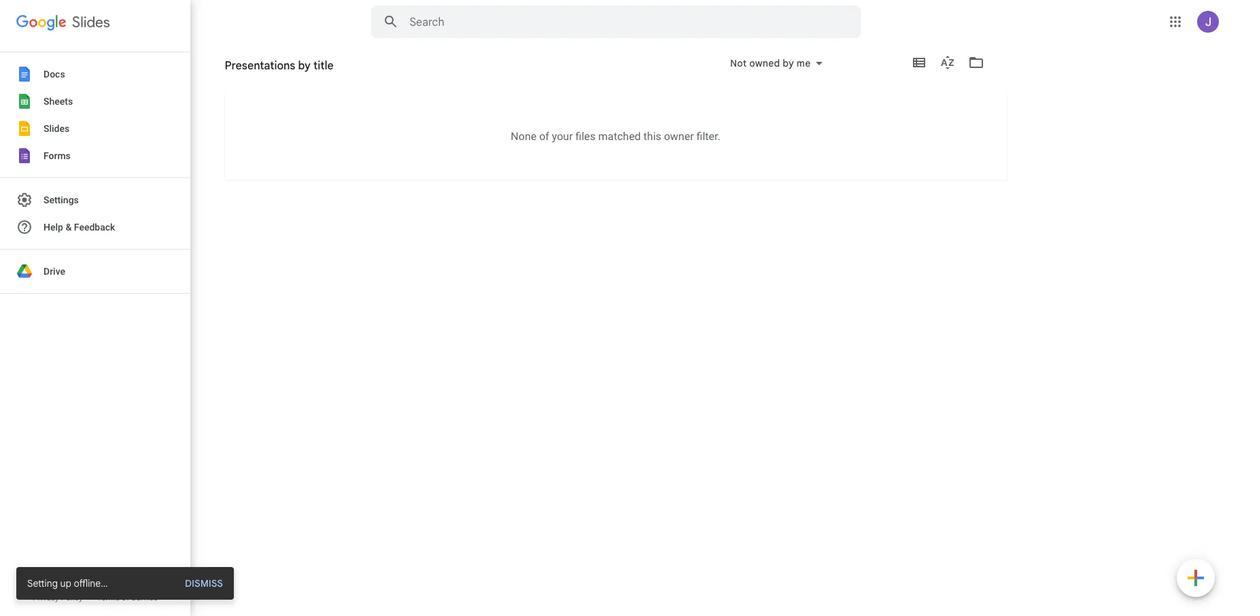 Task type: describe. For each thing, give the bounding box(es) containing it.
title inside "presentations by title" heading
[[314, 59, 334, 73]]

none of your files matched this owner filter.
[[511, 130, 721, 142]]

search image
[[377, 8, 404, 35]]

owned
[[750, 57, 780, 69]]

me
[[797, 57, 811, 69]]

0 vertical spatial of
[[539, 130, 549, 142]]

privacy policy · terms of service
[[33, 593, 158, 604]]

none of your files matched this owner filter. region
[[225, 130, 1007, 142]]

drive
[[44, 266, 65, 277]]

not
[[730, 57, 747, 69]]

Search bar text field
[[410, 16, 827, 29]]

by inside popup button
[[783, 57, 794, 69]]

setting up offline…
[[27, 577, 108, 590]]

service
[[131, 593, 158, 603]]

setting
[[27, 577, 58, 590]]

not owned by me button
[[722, 55, 831, 71]]

offline…
[[74, 577, 108, 590]]

files
[[576, 130, 596, 142]]

2 presentations by title from the top
[[225, 65, 320, 77]]

policy
[[61, 593, 83, 603]]

docs
[[44, 69, 65, 80]]

help & feedback
[[44, 222, 115, 233]]



Task type: vqa. For each thing, say whether or not it's contained in the screenshot.
owner at top right
yes



Task type: locate. For each thing, give the bounding box(es) containing it.
slides
[[72, 13, 110, 31], [76, 13, 114, 31], [44, 123, 70, 134]]

create new presentation image
[[1177, 559, 1215, 600]]

owner
[[664, 130, 694, 142]]

None search field
[[371, 5, 861, 38]]

matched
[[598, 130, 641, 142]]

1 presentations from the top
[[225, 59, 295, 73]]

privacy policy link
[[29, 593, 86, 604]]

presentations by title
[[225, 59, 334, 73], [225, 65, 320, 77]]

none
[[511, 130, 537, 142]]

privacy
[[33, 593, 59, 603]]

dismiss button
[[178, 577, 223, 590]]

presentations inside heading
[[225, 59, 295, 73]]

by inside heading
[[298, 59, 311, 73]]

slides link
[[16, 0, 110, 167], [44, 8, 114, 38]]

slides menu
[[0, 0, 190, 616]]

forms
[[44, 150, 71, 161]]

of
[[539, 130, 549, 142], [122, 593, 129, 603]]

of left your
[[539, 130, 549, 142]]

terms
[[97, 593, 120, 603]]

help
[[44, 222, 63, 233]]

terms of service link
[[93, 593, 161, 604]]

·
[[89, 593, 91, 604]]

sheets
[[44, 96, 73, 107]]

1 presentations by title from the top
[[225, 59, 334, 73]]

title
[[314, 59, 334, 73], [302, 65, 320, 77]]

presentations by title heading
[[225, 44, 334, 87]]

of right terms
[[122, 593, 129, 603]]

of inside privacy policy · terms of service
[[122, 593, 129, 603]]

presentations
[[225, 59, 295, 73], [225, 65, 287, 77]]

up
[[60, 577, 71, 590]]

section containing setting up offline…
[[16, 567, 234, 600]]

0 horizontal spatial of
[[122, 593, 129, 603]]

&
[[66, 222, 72, 233]]

filter.
[[697, 130, 721, 142]]

not owned by me
[[730, 57, 811, 69]]

section
[[16, 567, 234, 600]]

2 presentations from the top
[[225, 65, 287, 77]]

1 vertical spatial of
[[122, 593, 129, 603]]

this
[[644, 130, 662, 142]]

by
[[783, 57, 794, 69], [298, 59, 311, 73], [289, 65, 300, 77]]

your
[[552, 130, 573, 142]]

dismiss
[[185, 577, 223, 590]]

settings
[[44, 195, 79, 205]]

1 horizontal spatial of
[[539, 130, 549, 142]]

feedback
[[74, 222, 115, 233]]



